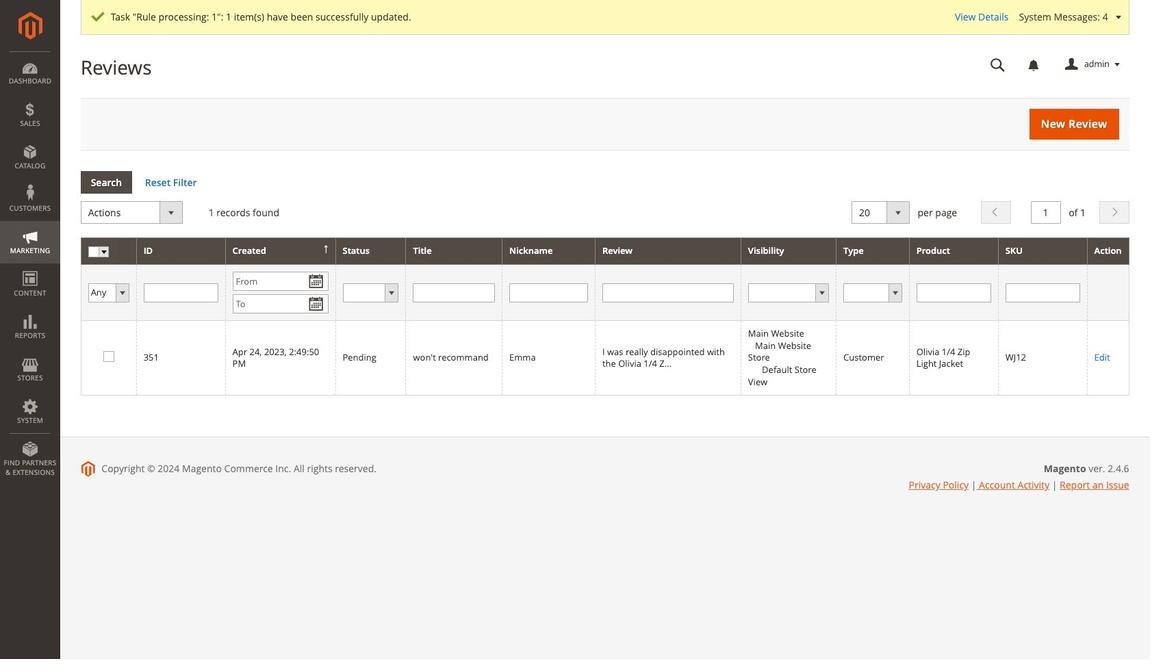 Task type: describe. For each thing, give the bounding box(es) containing it.
To text field
[[233, 295, 329, 314]]



Task type: locate. For each thing, give the bounding box(es) containing it.
None checkbox
[[103, 351, 112, 360]]

magento admin panel image
[[18, 12, 42, 40]]

None text field
[[982, 53, 1016, 77], [144, 283, 218, 303], [603, 283, 734, 303], [982, 53, 1016, 77], [144, 283, 218, 303], [603, 283, 734, 303]]

From text field
[[233, 272, 329, 291]]

menu bar
[[0, 51, 60, 485]]

None text field
[[1031, 202, 1062, 224], [413, 283, 495, 303], [510, 283, 588, 303], [917, 283, 992, 303], [1006, 283, 1081, 303], [1031, 202, 1062, 224], [413, 283, 495, 303], [510, 283, 588, 303], [917, 283, 992, 303], [1006, 283, 1081, 303]]



